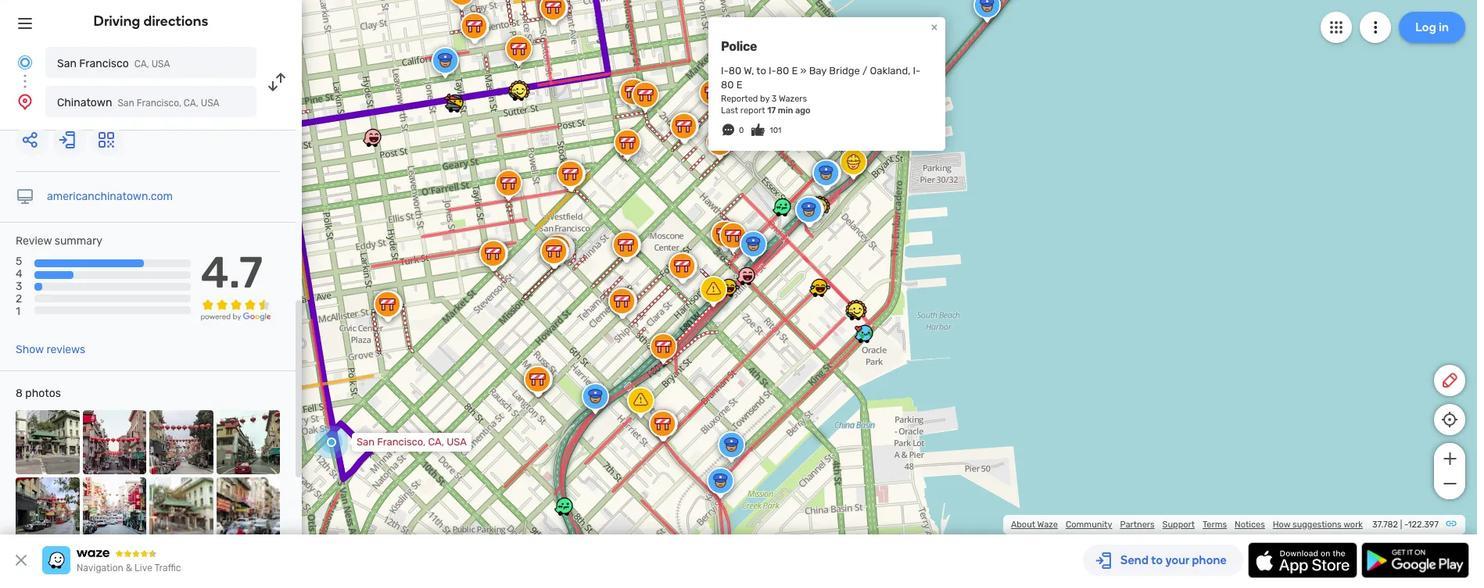 Task type: describe. For each thing, give the bounding box(es) containing it.
notices link
[[1235, 520, 1265, 530]]

image 3 of chinatown, sf image
[[149, 411, 213, 474]]

17
[[767, 106, 776, 116]]

americanchinatown.com
[[47, 190, 173, 203]]

|
[[1400, 520, 1402, 530]]

francisco
[[79, 57, 129, 70]]

ago
[[795, 106, 811, 116]]

80 left '»'
[[776, 65, 789, 76]]

5
[[16, 255, 22, 268]]

photos
[[25, 387, 61, 400]]

ca, inside chinatown san francisco, ca, usa
[[184, 98, 198, 109]]

san for francisco
[[57, 57, 77, 70]]

partners link
[[1120, 520, 1155, 530]]

navigation
[[77, 563, 123, 574]]

oakland,
[[870, 65, 911, 76]]

min
[[778, 106, 793, 116]]

notices
[[1235, 520, 1265, 530]]

san francisco ca, usa
[[57, 57, 170, 70]]

usa for francisco,
[[447, 436, 467, 448]]

5 4 3 2 1
[[16, 255, 22, 319]]

show
[[16, 343, 44, 357]]

driving directions
[[94, 13, 208, 30]]

4.7
[[201, 247, 263, 299]]

2
[[16, 293, 22, 306]]

san for francisco,
[[357, 436, 375, 448]]

image 5 of chinatown, sf image
[[16, 478, 79, 541]]

partners
[[1120, 520, 1155, 530]]

community
[[1066, 520, 1112, 530]]

review summary
[[16, 235, 102, 248]]

police
[[721, 39, 757, 54]]

support link
[[1163, 520, 1195, 530]]

driving
[[94, 13, 140, 30]]

navigation & live traffic
[[77, 563, 181, 574]]

report
[[740, 106, 765, 116]]

x image
[[12, 551, 31, 570]]

chinatown san francisco, ca, usa
[[57, 96, 219, 109]]

»
[[800, 65, 807, 76]]

show reviews
[[16, 343, 85, 357]]

image 7 of chinatown, sf image
[[149, 478, 213, 541]]

zoom out image
[[1440, 475, 1460, 493]]

location image
[[16, 92, 34, 111]]

image 8 of chinatown, sf image
[[216, 478, 280, 541]]

w,
[[744, 65, 754, 76]]

image 2 of chinatown, sf image
[[83, 411, 146, 474]]

101
[[770, 126, 781, 135]]

about waze community partners support terms notices how suggestions work
[[1011, 520, 1363, 530]]

work
[[1344, 520, 1363, 530]]

directions
[[144, 13, 208, 30]]

&
[[126, 563, 132, 574]]

bay
[[809, 65, 827, 76]]

san francisco, ca, usa
[[357, 436, 467, 448]]

to
[[756, 65, 766, 76]]

live
[[135, 563, 152, 574]]

i-80 w, to i-80 e » bay bridge / oakland, i- 80 e reported by 3 wazers last report 17 min ago
[[721, 65, 921, 116]]

how suggestions work link
[[1273, 520, 1363, 530]]

80 left w,
[[729, 65, 742, 76]]

80 up reported
[[721, 79, 734, 91]]

image 4 of chinatown, sf image
[[216, 411, 280, 474]]

usa inside chinatown san francisco, ca, usa
[[201, 98, 219, 109]]

by
[[760, 94, 770, 104]]

how
[[1273, 520, 1291, 530]]

122.397
[[1408, 520, 1439, 530]]

ca, for francisco
[[134, 59, 149, 70]]



Task type: locate. For each thing, give the bounding box(es) containing it.
3 inside i-80 w, to i-80 e » bay bridge / oakland, i- 80 e reported by 3 wazers last report 17 min ago
[[772, 94, 777, 104]]

usa
[[151, 59, 170, 70], [201, 98, 219, 109], [447, 436, 467, 448]]

× link
[[928, 19, 942, 34]]

ca, inside the san francisco ca, usa
[[134, 59, 149, 70]]

1 horizontal spatial i-
[[769, 65, 776, 76]]

0 horizontal spatial usa
[[151, 59, 170, 70]]

0 vertical spatial e
[[792, 65, 798, 76]]

1 vertical spatial 3
[[16, 280, 22, 293]]

francisco,
[[137, 98, 181, 109], [377, 436, 426, 448]]

reviews
[[46, 343, 85, 357]]

2 vertical spatial usa
[[447, 436, 467, 448]]

e left '»'
[[792, 65, 798, 76]]

1 vertical spatial e
[[736, 79, 743, 91]]

terms link
[[1203, 520, 1227, 530]]

i- left w,
[[721, 65, 729, 76]]

2 horizontal spatial i-
[[913, 65, 921, 76]]

2 horizontal spatial usa
[[447, 436, 467, 448]]

1 vertical spatial san
[[118, 98, 134, 109]]

2 horizontal spatial san
[[357, 436, 375, 448]]

americanchinatown.com link
[[47, 190, 173, 203]]

1 horizontal spatial ca,
[[184, 98, 198, 109]]

1 vertical spatial francisco,
[[377, 436, 426, 448]]

1
[[16, 305, 20, 319]]

san inside chinatown san francisco, ca, usa
[[118, 98, 134, 109]]

1 vertical spatial usa
[[201, 98, 219, 109]]

8 photos
[[16, 387, 61, 400]]

image 1 of chinatown, sf image
[[16, 411, 79, 474]]

about
[[1011, 520, 1036, 530]]

-
[[1404, 520, 1408, 530]]

1 horizontal spatial e
[[792, 65, 798, 76]]

0 vertical spatial san
[[57, 57, 77, 70]]

0 horizontal spatial i-
[[721, 65, 729, 76]]

80
[[729, 65, 742, 76], [776, 65, 789, 76], [721, 79, 734, 91]]

0
[[739, 126, 744, 135]]

wazers
[[779, 94, 807, 104]]

3 inside 5 4 3 2 1
[[16, 280, 22, 293]]

0 vertical spatial francisco,
[[137, 98, 181, 109]]

suggestions
[[1293, 520, 1342, 530]]

e up reported
[[736, 79, 743, 91]]

3 down 5
[[16, 280, 22, 293]]

support
[[1163, 520, 1195, 530]]

review
[[16, 235, 52, 248]]

pencil image
[[1441, 371, 1459, 390]]

0 horizontal spatial ca,
[[134, 59, 149, 70]]

summary
[[55, 235, 102, 248]]

×
[[931, 19, 938, 34]]

ca, for francisco,
[[428, 436, 444, 448]]

e
[[792, 65, 798, 76], [736, 79, 743, 91]]

3 i- from the left
[[913, 65, 921, 76]]

image 6 of chinatown, sf image
[[83, 478, 146, 541]]

last
[[721, 106, 738, 116]]

link image
[[1445, 518, 1458, 530]]

1 horizontal spatial 3
[[772, 94, 777, 104]]

waze
[[1037, 520, 1058, 530]]

about waze link
[[1011, 520, 1058, 530]]

2 i- from the left
[[769, 65, 776, 76]]

current location image
[[16, 53, 34, 72]]

2 horizontal spatial ca,
[[428, 436, 444, 448]]

2 vertical spatial ca,
[[428, 436, 444, 448]]

0 horizontal spatial 3
[[16, 280, 22, 293]]

37.782 | -122.397
[[1372, 520, 1439, 530]]

2 vertical spatial san
[[357, 436, 375, 448]]

/
[[863, 65, 868, 76]]

chinatown
[[57, 96, 112, 109]]

terms
[[1203, 520, 1227, 530]]

ca,
[[134, 59, 149, 70], [184, 98, 198, 109], [428, 436, 444, 448]]

3
[[772, 94, 777, 104], [16, 280, 22, 293]]

0 vertical spatial 3
[[772, 94, 777, 104]]

san
[[57, 57, 77, 70], [118, 98, 134, 109], [357, 436, 375, 448]]

i-
[[721, 65, 729, 76], [769, 65, 776, 76], [913, 65, 921, 76]]

1 horizontal spatial san
[[118, 98, 134, 109]]

usa for francisco
[[151, 59, 170, 70]]

community link
[[1066, 520, 1112, 530]]

1 vertical spatial ca,
[[184, 98, 198, 109]]

zoom in image
[[1440, 450, 1460, 468]]

4
[[16, 268, 22, 281]]

i- right to
[[769, 65, 776, 76]]

0 horizontal spatial san
[[57, 57, 77, 70]]

1 horizontal spatial usa
[[201, 98, 219, 109]]

bridge
[[829, 65, 860, 76]]

computer image
[[16, 188, 34, 206]]

usa inside the san francisco ca, usa
[[151, 59, 170, 70]]

37.782
[[1372, 520, 1398, 530]]

3 right by
[[772, 94, 777, 104]]

0 vertical spatial usa
[[151, 59, 170, 70]]

0 horizontal spatial e
[[736, 79, 743, 91]]

0 vertical spatial ca,
[[134, 59, 149, 70]]

reported
[[721, 94, 758, 104]]

1 horizontal spatial francisco,
[[377, 436, 426, 448]]

8
[[16, 387, 23, 400]]

traffic
[[154, 563, 181, 574]]

1 i- from the left
[[721, 65, 729, 76]]

i- right oakland,
[[913, 65, 921, 76]]

francisco, inside chinatown san francisco, ca, usa
[[137, 98, 181, 109]]

0 horizontal spatial francisco,
[[137, 98, 181, 109]]



Task type: vqa. For each thing, say whether or not it's contained in the screenshot.
1st I-
yes



